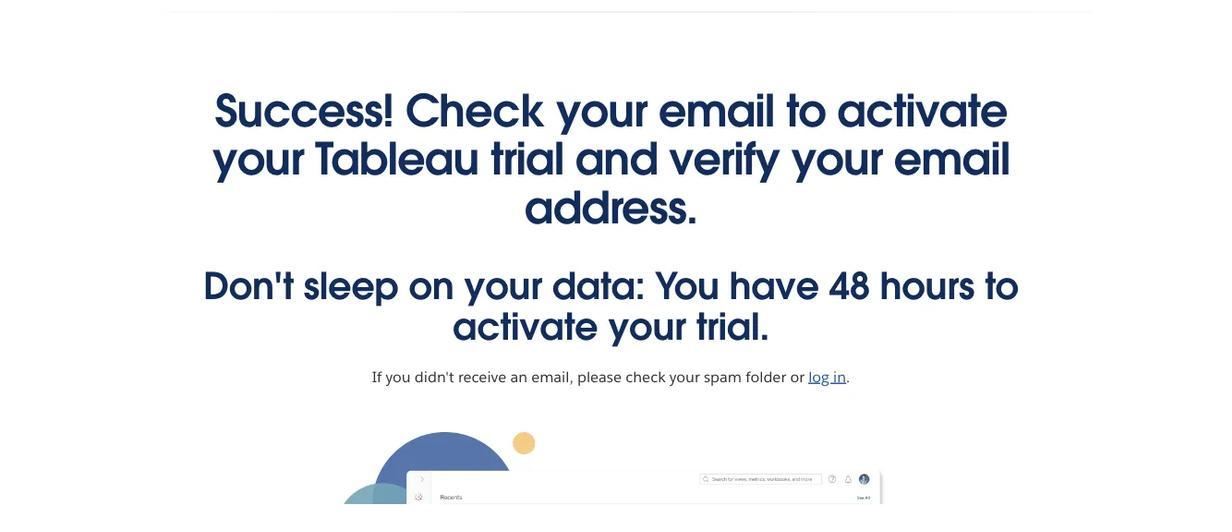 Task type: describe. For each thing, give the bounding box(es) containing it.
didn't
[[415, 367, 454, 386]]

trial
[[490, 131, 564, 188]]

email,
[[531, 367, 573, 386]]

verify
[[669, 131, 780, 188]]

to inside don't sleep on your data: you have 48 hours to activate your trial.
[[985, 263, 1019, 310]]

tableau
[[315, 131, 479, 188]]

on
[[409, 263, 454, 310]]

sleep
[[303, 263, 399, 310]]

48
[[829, 263, 870, 310]]

address.
[[524, 180, 698, 236]]

don't
[[203, 263, 293, 310]]

please
[[577, 367, 622, 386]]

data:
[[552, 263, 645, 310]]

you
[[386, 367, 411, 386]]

hours
[[880, 263, 975, 310]]

if you didn't receive an email, please check your spam folder or log in .
[[372, 367, 850, 386]]

activate inside success! check your email to activate your tableau trial and verify your email address.
[[837, 82, 1007, 139]]

success! check your email to activate your tableau trial and verify your email address.
[[212, 82, 1010, 236]]

to inside success! check your email to activate your tableau trial and verify your email address.
[[786, 82, 826, 139]]

success!
[[215, 82, 394, 139]]

folder
[[746, 367, 786, 386]]

or
[[790, 367, 805, 386]]



Task type: vqa. For each thing, say whether or not it's contained in the screenshot.
'Tableau Public' to the middle
no



Task type: locate. For each thing, give the bounding box(es) containing it.
1 horizontal spatial email
[[894, 131, 1010, 188]]

you
[[655, 263, 719, 310]]

check
[[405, 82, 544, 139]]

receive
[[458, 367, 507, 386]]

check
[[626, 367, 666, 386]]

0 vertical spatial to
[[786, 82, 826, 139]]

an
[[510, 367, 528, 386]]

trial.
[[696, 303, 770, 350]]

1 horizontal spatial activate
[[837, 82, 1007, 139]]

log
[[808, 367, 830, 386]]

0 horizontal spatial to
[[786, 82, 826, 139]]

0 horizontal spatial email
[[658, 82, 774, 139]]

0 vertical spatial activate
[[837, 82, 1007, 139]]

1 vertical spatial to
[[985, 263, 1019, 310]]

spam
[[704, 367, 742, 386]]

trial pending. image
[[336, 432, 886, 505]]

main element
[[0, 0, 1222, 11]]

activate inside don't sleep on your data: you have 48 hours to activate your trial.
[[453, 303, 598, 350]]

email
[[658, 82, 774, 139], [894, 131, 1010, 188]]

don't sleep on your data: you have 48 hours to activate your trial.
[[203, 263, 1019, 350]]

and
[[575, 131, 658, 188]]

if
[[372, 367, 382, 386]]

1 vertical spatial activate
[[453, 303, 598, 350]]

your
[[556, 82, 647, 139], [212, 131, 303, 188], [791, 131, 882, 188], [464, 263, 542, 310], [608, 303, 686, 350], [670, 367, 700, 386]]

to
[[786, 82, 826, 139], [985, 263, 1019, 310]]

0 horizontal spatial activate
[[453, 303, 598, 350]]

have
[[729, 263, 819, 310]]

log in link
[[808, 367, 846, 386]]

in
[[833, 367, 846, 386]]

.
[[846, 367, 850, 386]]

activate
[[837, 82, 1007, 139], [453, 303, 598, 350]]

1 horizontal spatial to
[[985, 263, 1019, 310]]



